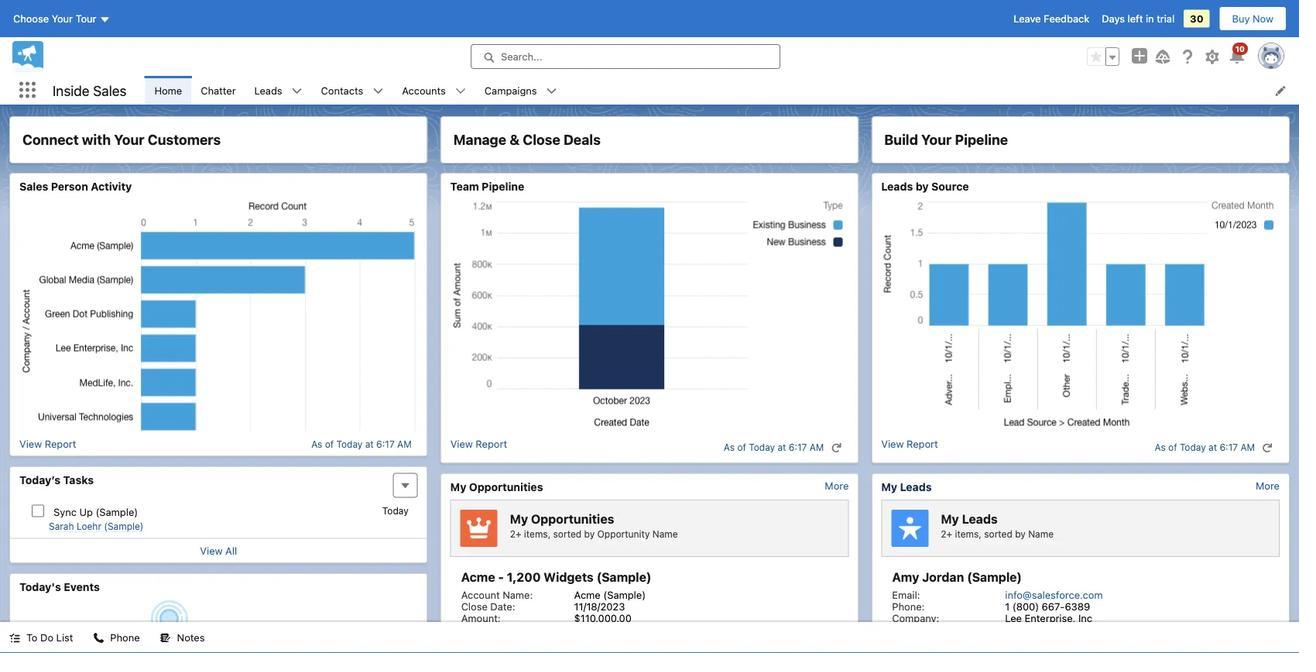 Task type: locate. For each thing, give the bounding box(es) containing it.
do
[[40, 632, 53, 643]]

1 horizontal spatial of
[[738, 442, 747, 453]]

sync up (sample) sarah loehr (sample)
[[49, 506, 144, 532]]

2 horizontal spatial your
[[922, 131, 952, 148]]

leave
[[1014, 13, 1041, 24]]

your inside dropdown button
[[52, 13, 73, 24]]

1 horizontal spatial more link
[[1257, 480, 1280, 492]]

lead
[[893, 624, 915, 635], [893, 635, 915, 647]]

text default image right accounts
[[455, 86, 466, 96]]

1 horizontal spatial text default image
[[160, 633, 171, 643]]

0 horizontal spatial at
[[365, 438, 374, 449]]

feedback
[[1044, 13, 1090, 24]]

2 horizontal spatial of
[[1169, 442, 1178, 453]]

1 horizontal spatial am
[[810, 442, 824, 453]]

lead source:
[[893, 635, 954, 647]]

acme
[[461, 570, 495, 584], [575, 589, 601, 600]]

text default image right contacts
[[373, 86, 384, 96]]

0 horizontal spatial items,
[[524, 528, 551, 539]]

text default image right campaigns in the top of the page
[[547, 86, 557, 96]]

2 lead from the top
[[893, 635, 915, 647]]

my inside my leads 2+ items, sorted by name
[[941, 511, 960, 526]]

1,200
[[507, 570, 541, 584]]

pipeline up source
[[956, 131, 1009, 148]]

by left source
[[916, 180, 929, 193]]

0 horizontal spatial more link
[[825, 480, 849, 492]]

1 vertical spatial opportunities
[[531, 511, 615, 526]]

as for manage & close deals
[[724, 442, 735, 453]]

1 vertical spatial acme
[[575, 589, 601, 600]]

today
[[337, 438, 363, 449], [749, 442, 775, 453], [1180, 442, 1207, 453], [383, 505, 409, 516]]

tour
[[76, 13, 96, 24]]

6:​17 for build your pipeline
[[1220, 442, 1239, 453]]

up
[[79, 506, 93, 517]]

view report up my leads link
[[882, 438, 939, 450]]

0 horizontal spatial sales
[[19, 180, 48, 193]]

sorted inside "my opportunities 2+ items, sorted by opportunity name"
[[554, 528, 582, 539]]

lee enterprise, inc
[[1006, 612, 1093, 624]]

my for my leads 2+ items, sorted by name
[[941, 511, 960, 526]]

text default image
[[292, 86, 303, 96], [9, 633, 20, 643], [160, 633, 171, 643]]

leads list item
[[245, 76, 312, 105]]

view up the today's
[[19, 438, 42, 450]]

items, inside my leads 2+ items, sorted by name
[[956, 528, 982, 539]]

leads inside list item
[[255, 84, 282, 96]]

your right "with"
[[114, 131, 145, 148]]

2+ inside my leads 2+ items, sorted by name
[[941, 528, 953, 539]]

text default image inside to do list button
[[9, 633, 20, 643]]

phone
[[110, 632, 140, 643]]

today's events
[[19, 580, 100, 593]]

choose
[[13, 13, 49, 24]]

list
[[56, 632, 73, 643]]

sync
[[53, 506, 77, 517]]

view
[[19, 438, 42, 450], [451, 438, 473, 450], [882, 438, 904, 450], [200, 545, 223, 557]]

(sample) up sarah loehr (sample) link
[[96, 506, 138, 517]]

2+ up jordan
[[941, 528, 953, 539]]

report up my opportunities
[[476, 438, 507, 450]]

home link
[[145, 76, 192, 105]]

lead for lead status:
[[893, 624, 915, 635]]

view report link up my leads link
[[882, 438, 939, 457]]

0 horizontal spatial report
[[45, 438, 76, 450]]

your left tour
[[52, 13, 73, 24]]

phone:
[[893, 600, 925, 612]]

10
[[1236, 44, 1246, 53]]

items, for pipeline
[[956, 528, 982, 539]]

pipeline right team
[[482, 180, 525, 193]]

accounts list item
[[393, 76, 476, 105]]

text default image left notes on the bottom of the page
[[160, 633, 171, 643]]

(sample) down sync up (sample) link
[[104, 521, 144, 532]]

1 horizontal spatial view report
[[451, 438, 507, 450]]

view report link up the today's
[[19, 438, 76, 450]]

items, up amy jordan (sample)
[[956, 528, 982, 539]]

0 horizontal spatial text default image
[[9, 633, 20, 643]]

2+ for &
[[510, 528, 522, 539]]

name right opportunity at the bottom of page
[[653, 528, 678, 539]]

view report up the today's
[[19, 438, 76, 450]]

3 view report link from the left
[[882, 438, 939, 457]]

1 report from the left
[[45, 438, 76, 450]]

leave feedback link
[[1014, 13, 1090, 24]]

2+ up 1,200
[[510, 528, 522, 539]]

text default image for to do list
[[9, 633, 20, 643]]

contacts list item
[[312, 76, 393, 105]]

items,
[[524, 528, 551, 539], [956, 528, 982, 539]]

1 horizontal spatial view report link
[[451, 438, 507, 457]]

events
[[64, 580, 100, 593]]

1 more from the left
[[825, 480, 849, 492]]

text default image left phone
[[93, 633, 104, 643]]

of for build your pipeline
[[1169, 442, 1178, 453]]

0 vertical spatial opportunities
[[469, 480, 543, 493]]

build
[[885, 131, 919, 148]]

1 horizontal spatial sorted
[[985, 528, 1013, 539]]

report up my leads link
[[907, 438, 939, 450]]

text default image
[[373, 86, 384, 96], [455, 86, 466, 96], [547, 86, 557, 96], [831, 442, 842, 453], [1263, 442, 1273, 453], [93, 633, 104, 643]]

notes button
[[151, 622, 214, 653]]

jordan
[[923, 570, 965, 584]]

2 sorted from the left
[[985, 528, 1013, 539]]

2 items, from the left
[[956, 528, 982, 539]]

0 horizontal spatial pipeline
[[482, 180, 525, 193]]

0 horizontal spatial your
[[52, 13, 73, 24]]

1 horizontal spatial at
[[778, 442, 787, 453]]

close left date:
[[461, 600, 488, 612]]

0 horizontal spatial acme
[[461, 570, 495, 584]]

leave feedback
[[1014, 13, 1090, 24]]

accounts link
[[393, 76, 455, 105]]

1 vertical spatial pipeline
[[482, 180, 525, 193]]

sorted
[[554, 528, 582, 539], [985, 528, 1013, 539]]

acme up account
[[461, 570, 495, 584]]

opportunities inside "my opportunities 2+ items, sorted by opportunity name"
[[531, 511, 615, 526]]

1 horizontal spatial pipeline
[[956, 131, 1009, 148]]

by up info@salesforce.com link
[[1016, 528, 1026, 539]]

group
[[1088, 47, 1120, 66]]

1 view report from the left
[[19, 438, 76, 450]]

2 2+ from the left
[[941, 528, 953, 539]]

close date:
[[461, 600, 516, 612]]

2 horizontal spatial as
[[1155, 442, 1166, 453]]

1 name from the left
[[653, 528, 678, 539]]

sorted up widgets
[[554, 528, 582, 539]]

1 vertical spatial sales
[[19, 180, 48, 193]]

text default image inside contacts 'list item'
[[373, 86, 384, 96]]

leads
[[255, 84, 282, 96], [882, 180, 914, 193], [901, 480, 932, 493], [963, 511, 998, 526]]

2 view report from the left
[[451, 438, 507, 450]]

2 name from the left
[[1029, 528, 1054, 539]]

my
[[451, 480, 467, 493], [882, 480, 898, 493], [510, 511, 528, 526], [941, 511, 960, 526]]

0 horizontal spatial 2+
[[510, 528, 522, 539]]

0 horizontal spatial am
[[397, 438, 412, 449]]

campaigns
[[485, 84, 537, 96]]

more
[[825, 480, 849, 492], [1257, 480, 1280, 492]]

team
[[451, 180, 479, 193]]

sales
[[93, 82, 127, 99], [19, 180, 48, 193]]

contacts
[[321, 84, 364, 96]]

as of today at 6:​17 am for build your pipeline
[[1155, 442, 1256, 453]]

view for manage & close deals
[[451, 438, 473, 450]]

view report for deals
[[451, 438, 507, 450]]

as for build your pipeline
[[1155, 442, 1166, 453]]

tasks
[[63, 473, 94, 486]]

by inside "my opportunities 2+ items, sorted by opportunity name"
[[584, 528, 595, 539]]

0 horizontal spatial view report link
[[19, 438, 76, 450]]

0 vertical spatial acme
[[461, 570, 495, 584]]

my opportunities
[[451, 480, 543, 493]]

by
[[916, 180, 929, 193], [584, 528, 595, 539], [1016, 528, 1026, 539]]

company:
[[893, 612, 940, 624]]

1 horizontal spatial more
[[1257, 480, 1280, 492]]

view report link for customers
[[19, 438, 76, 450]]

0 horizontal spatial as
[[312, 438, 323, 449]]

1 vertical spatial close
[[461, 600, 488, 612]]

&
[[510, 131, 520, 148]]

acme for acme - 1,200 widgets (sample)
[[461, 570, 495, 584]]

lead down phone:
[[893, 624, 915, 635]]

your for build
[[922, 131, 952, 148]]

items, inside "my opportunities 2+ items, sorted by opportunity name"
[[524, 528, 551, 539]]

1 horizontal spatial 6:​17
[[789, 442, 807, 453]]

by inside my leads 2+ items, sorted by name
[[1016, 528, 1026, 539]]

(800)
[[1013, 600, 1040, 612]]

name inside "my opportunities 2+ items, sorted by opportunity name"
[[653, 528, 678, 539]]

am
[[397, 438, 412, 449], [810, 442, 824, 453], [1241, 442, 1256, 453]]

1 sorted from the left
[[554, 528, 582, 539]]

2 more link from the left
[[1257, 480, 1280, 492]]

more link
[[825, 480, 849, 492], [1257, 480, 1280, 492]]

1 view report link from the left
[[19, 438, 76, 450]]

1 horizontal spatial as of today at 6:​17 am
[[724, 442, 824, 453]]

list containing home
[[145, 76, 1300, 105]]

sales left "person"
[[19, 180, 48, 193]]

0 horizontal spatial view report
[[19, 438, 76, 450]]

1 more link from the left
[[825, 480, 849, 492]]

1 items, from the left
[[524, 528, 551, 539]]

0 horizontal spatial name
[[653, 528, 678, 539]]

2 horizontal spatial report
[[907, 438, 939, 450]]

2 horizontal spatial view report link
[[882, 438, 939, 457]]

1 horizontal spatial name
[[1029, 528, 1054, 539]]

activity
[[91, 180, 132, 193]]

now
[[1253, 13, 1274, 24]]

am for build
[[1241, 442, 1256, 453]]

2 horizontal spatial text default image
[[292, 86, 303, 96]]

1 horizontal spatial items,
[[956, 528, 982, 539]]

1 lead from the top
[[893, 624, 915, 635]]

1 horizontal spatial sales
[[93, 82, 127, 99]]

buy now button
[[1220, 6, 1287, 31]]

enterprise,
[[1025, 612, 1076, 624]]

view up my leads
[[882, 438, 904, 450]]

am for manage
[[810, 442, 824, 453]]

2 horizontal spatial view report
[[882, 438, 939, 450]]

more link for manage & close deals
[[825, 480, 849, 492]]

name
[[653, 528, 678, 539], [1029, 528, 1054, 539]]

2 horizontal spatial at
[[1209, 442, 1218, 453]]

(sample) up acme (sample)
[[597, 570, 652, 584]]

sorted for pipeline
[[985, 528, 1013, 539]]

build your pipeline
[[885, 131, 1009, 148]]

6:​17 for manage & close deals
[[789, 442, 807, 453]]

my inside "my opportunities 2+ items, sorted by opportunity name"
[[510, 511, 528, 526]]

2 horizontal spatial 6:​17
[[1220, 442, 1239, 453]]

text default image for notes
[[160, 633, 171, 643]]

view up my opportunities
[[451, 438, 473, 450]]

items, up 1,200
[[524, 528, 551, 539]]

customers
[[148, 131, 221, 148]]

by left opportunity at the bottom of page
[[584, 528, 595, 539]]

0 horizontal spatial close
[[461, 600, 488, 612]]

2+ inside "my opportunities 2+ items, sorted by opportunity name"
[[510, 528, 522, 539]]

opportunities
[[469, 480, 543, 493], [531, 511, 615, 526]]

1 horizontal spatial report
[[476, 438, 507, 450]]

view report link
[[19, 438, 76, 450], [451, 438, 507, 457], [882, 438, 939, 457]]

acme for acme (sample)
[[575, 589, 601, 600]]

2 horizontal spatial as of today at 6:​17 am
[[1155, 442, 1256, 453]]

more link for build your pipeline
[[1257, 480, 1280, 492]]

$110,000.00
[[575, 612, 632, 624]]

view report up my opportunities
[[451, 438, 507, 450]]

close right the &
[[523, 131, 561, 148]]

widgets
[[544, 570, 594, 584]]

text default image left contacts
[[292, 86, 303, 96]]

1 2+ from the left
[[510, 528, 522, 539]]

lead down company:
[[893, 635, 915, 647]]

3 view report from the left
[[882, 438, 939, 450]]

1 horizontal spatial 2+
[[941, 528, 953, 539]]

(sample) up "1"
[[968, 570, 1023, 584]]

opportunity
[[598, 528, 650, 539]]

0 horizontal spatial sorted
[[554, 528, 582, 539]]

account
[[461, 589, 500, 600]]

0 vertical spatial pipeline
[[956, 131, 1009, 148]]

2 view report link from the left
[[451, 438, 507, 457]]

sales right inside
[[93, 82, 127, 99]]

2 report from the left
[[476, 438, 507, 450]]

1 horizontal spatial close
[[523, 131, 561, 148]]

as
[[312, 438, 323, 449], [724, 442, 735, 453], [1155, 442, 1166, 453]]

2 horizontal spatial by
[[1016, 528, 1026, 539]]

3 report from the left
[[907, 438, 939, 450]]

view report link up my opportunities
[[451, 438, 507, 457]]

today's
[[19, 473, 61, 486]]

name up info@salesforce.com
[[1029, 528, 1054, 539]]

days
[[1102, 13, 1126, 24]]

at for build your pipeline
[[1209, 442, 1218, 453]]

by for manage & close deals
[[584, 528, 595, 539]]

your right build
[[922, 131, 952, 148]]

sorted inside my leads 2+ items, sorted by name
[[985, 528, 1013, 539]]

1 horizontal spatial acme
[[575, 589, 601, 600]]

as of today at 6:​17 am
[[312, 438, 412, 449], [724, 442, 824, 453], [1155, 442, 1256, 453]]

report up "today's tasks" on the left
[[45, 438, 76, 450]]

2 more from the left
[[1257, 480, 1280, 492]]

2 horizontal spatial am
[[1241, 442, 1256, 453]]

0 vertical spatial close
[[523, 131, 561, 148]]

list
[[145, 76, 1300, 105]]

today's tasks
[[19, 473, 94, 486]]

search...
[[501, 51, 543, 62]]

acme down widgets
[[575, 589, 601, 600]]

0 horizontal spatial by
[[584, 528, 595, 539]]

text default image inside notes button
[[160, 633, 171, 643]]

sorted up amy jordan (sample)
[[985, 528, 1013, 539]]

text default image left to
[[9, 633, 20, 643]]

to do list
[[26, 632, 73, 643]]

chatter link
[[192, 76, 245, 105]]

0 horizontal spatial more
[[825, 480, 849, 492]]

lead for lead source:
[[893, 635, 915, 647]]

1 horizontal spatial as
[[724, 442, 735, 453]]



Task type: vqa. For each thing, say whether or not it's contained in the screenshot.


Task type: describe. For each thing, give the bounding box(es) containing it.
search... button
[[471, 44, 781, 69]]

buy now
[[1233, 13, 1274, 24]]

as of today at 6:​17 am for manage & close deals
[[724, 442, 824, 453]]

inc
[[1079, 612, 1093, 624]]

0 horizontal spatial of
[[325, 438, 334, 449]]

inside sales
[[53, 82, 127, 99]]

lee
[[1006, 612, 1023, 624]]

-
[[498, 570, 504, 584]]

text default image inside leads list item
[[292, 86, 303, 96]]

source:
[[918, 635, 954, 647]]

name:
[[503, 589, 533, 600]]

11/18/2023
[[575, 600, 625, 612]]

buy
[[1233, 13, 1251, 24]]

connect with your customers
[[22, 131, 221, 148]]

667-
[[1042, 600, 1065, 612]]

manage
[[454, 131, 507, 148]]

campaigns list item
[[476, 76, 567, 105]]

my leads link
[[882, 480, 932, 493]]

0 horizontal spatial as of today at 6:​17 am
[[312, 438, 412, 449]]

my leads 2+ items, sorted by name
[[941, 511, 1054, 539]]

leads inside my leads 2+ items, sorted by name
[[963, 511, 998, 526]]

campaigns link
[[476, 76, 547, 105]]

text default image up show more my opportunities records element
[[831, 442, 842, 453]]

status:
[[918, 624, 951, 635]]

sync up (sample) link
[[53, 506, 138, 517]]

all
[[226, 545, 237, 557]]

to
[[26, 632, 38, 643]]

acme (sample)
[[575, 589, 646, 600]]

lead status:
[[893, 624, 951, 635]]

website
[[1006, 635, 1044, 647]]

account name:
[[461, 589, 533, 600]]

at for manage & close deals
[[778, 442, 787, 453]]

view report link for deals
[[451, 438, 507, 457]]

my for my leads
[[882, 480, 898, 493]]

amy
[[893, 570, 920, 584]]

show more my opportunities records element
[[825, 480, 849, 492]]

source
[[932, 180, 970, 193]]

my opportunities 2+ items, sorted by opportunity name
[[510, 511, 678, 539]]

email:
[[893, 589, 921, 600]]

loehr
[[77, 521, 101, 532]]

person
[[51, 180, 88, 193]]

inside
[[53, 82, 90, 99]]

name inside my leads 2+ items, sorted by name
[[1029, 528, 1054, 539]]

more for build your pipeline
[[1257, 480, 1280, 492]]

of for manage & close deals
[[738, 442, 747, 453]]

(sample) up $110,000.00
[[604, 589, 646, 600]]

phone button
[[84, 622, 149, 653]]

sorted for close
[[554, 528, 582, 539]]

text default image inside accounts list item
[[455, 86, 466, 96]]

info@salesforce.com
[[1006, 589, 1104, 600]]

opportunities for my opportunities
[[469, 480, 543, 493]]

notes
[[177, 632, 205, 643]]

to do list button
[[0, 622, 82, 653]]

view all link
[[200, 545, 237, 557]]

text default image inside campaigns list item
[[547, 86, 557, 96]]

sarah loehr (sample) link
[[49, 521, 144, 533]]

in
[[1146, 13, 1155, 24]]

left
[[1128, 13, 1144, 24]]

1 (800) 667-6389
[[1006, 600, 1091, 612]]

report for deals
[[476, 438, 507, 450]]

sarah
[[49, 521, 74, 532]]

1 horizontal spatial your
[[114, 131, 145, 148]]

connect
[[22, 131, 79, 148]]

view all
[[200, 545, 237, 557]]

1 horizontal spatial by
[[916, 180, 929, 193]]

6389
[[1065, 600, 1091, 612]]

leads link
[[245, 76, 292, 105]]

choose your tour button
[[12, 6, 111, 31]]

my for my opportunities
[[451, 480, 467, 493]]

30
[[1191, 13, 1204, 24]]

view left all
[[200, 545, 223, 557]]

manage & close deals
[[454, 131, 601, 148]]

report for customers
[[45, 438, 76, 450]]

items, for close
[[524, 528, 551, 539]]

sales person activity
[[19, 180, 132, 193]]

amy jordan (sample)
[[893, 570, 1023, 584]]

trial
[[1157, 13, 1175, 24]]

opportunities for my opportunities 2+ items, sorted by opportunity name
[[531, 511, 615, 526]]

show more my leads records element
[[1257, 480, 1280, 492]]

text default image inside phone button
[[93, 633, 104, 643]]

text default image up show more my leads records element
[[1263, 442, 1273, 453]]

10 button
[[1229, 43, 1249, 66]]

home
[[155, 84, 182, 96]]

choose your tour
[[13, 13, 96, 24]]

amount:
[[461, 612, 501, 624]]

view for connect with your customers
[[19, 438, 42, 450]]

with
[[82, 131, 111, 148]]

date:
[[491, 600, 516, 612]]

0 vertical spatial sales
[[93, 82, 127, 99]]

new
[[1006, 624, 1027, 635]]

1
[[1006, 600, 1010, 612]]

view report for customers
[[19, 438, 76, 450]]

more for manage & close deals
[[825, 480, 849, 492]]

my opportunities link
[[451, 480, 543, 493]]

contacts link
[[312, 76, 373, 105]]

0 horizontal spatial 6:​17
[[377, 438, 395, 449]]

2+ for your
[[941, 528, 953, 539]]

by for build your pipeline
[[1016, 528, 1026, 539]]

info@salesforce.com link
[[1006, 589, 1104, 600]]

my for my opportunities 2+ items, sorted by opportunity name
[[510, 511, 528, 526]]

team pipeline
[[451, 180, 525, 193]]

your for choose
[[52, 13, 73, 24]]

my leads
[[882, 480, 932, 493]]

days left in trial
[[1102, 13, 1175, 24]]

deals
[[564, 131, 601, 148]]

view for build your pipeline
[[882, 438, 904, 450]]

accounts
[[402, 84, 446, 96]]



